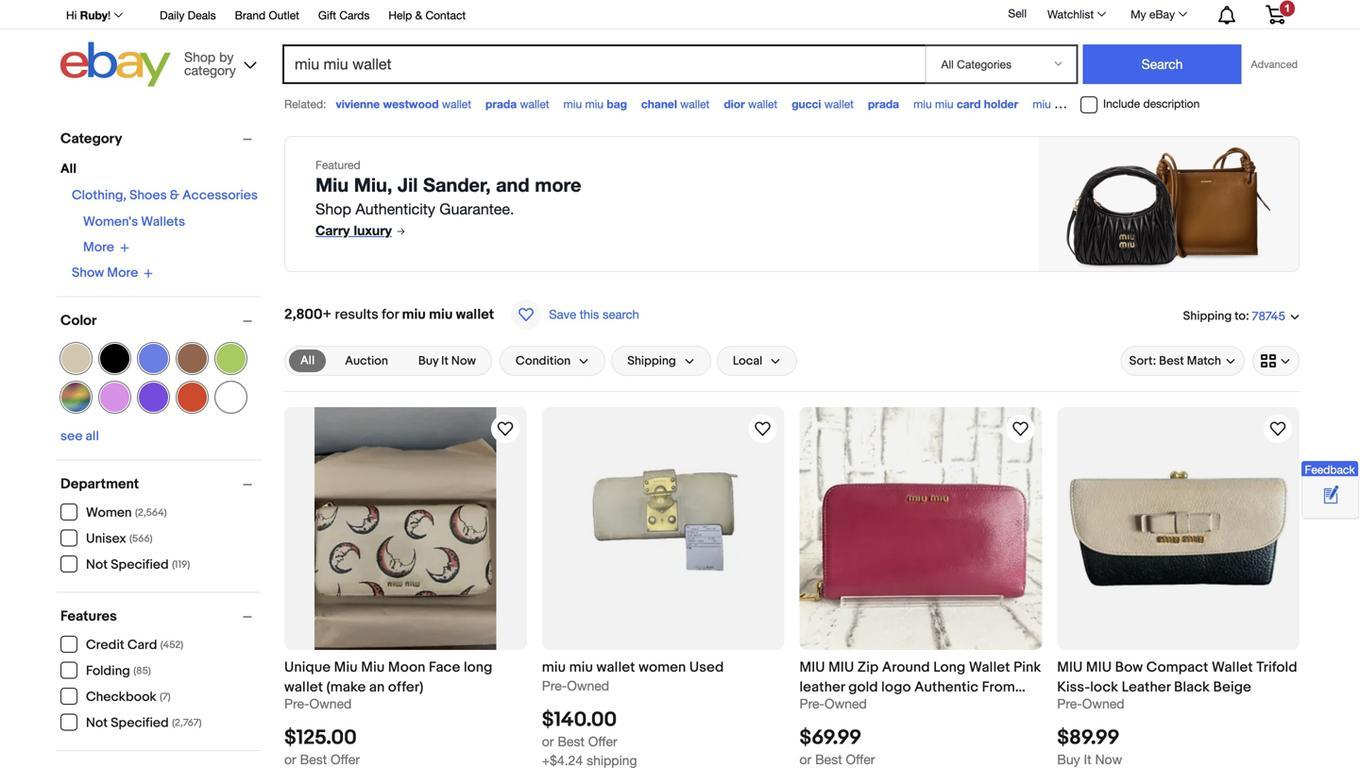 Task type: vqa. For each thing, say whether or not it's contained in the screenshot.
leftmost the 2.5-
no



Task type: locate. For each thing, give the bounding box(es) containing it.
buy down $89.99
[[1058, 752, 1081, 767]]

(85)
[[133, 665, 151, 678]]

guarantee.
[[440, 200, 514, 218]]

2 wallet from the left
[[1212, 659, 1254, 676]]

gift
[[318, 9, 336, 22]]

1 specified from the top
[[111, 557, 169, 573]]

wallet right westwood
[[442, 97, 472, 111]]

cards
[[340, 9, 370, 22]]

it down $89.99
[[1084, 752, 1092, 767]]

0 vertical spatial it
[[441, 354, 449, 368]]

wallet left women
[[597, 659, 636, 676]]

best down $125.00
[[300, 752, 327, 767]]

miu down "featured"
[[316, 173, 349, 196]]

miu up kiss-
[[1058, 659, 1083, 676]]

Search for anything text field
[[285, 46, 922, 82]]

it down 2,800 + results for miu miu wallet
[[441, 354, 449, 368]]

offer up shipping
[[588, 734, 618, 749]]

leather
[[1122, 679, 1171, 696]]

& right shoes
[[170, 188, 180, 204]]

bag
[[607, 97, 627, 111]]

1 vertical spatial shop
[[316, 200, 351, 218]]

offer inside $140.00 or best offer +$4.24 shipping
[[588, 734, 618, 749]]

2 specified from the top
[[111, 715, 169, 731]]

1 horizontal spatial offer
[[588, 734, 618, 749]]

wallet right include
[[1167, 97, 1197, 111]]

not down unisex
[[86, 557, 108, 573]]

shop by category button
[[176, 42, 261, 83]]

carry
[[316, 223, 350, 238]]

prada up and
[[486, 97, 517, 111]]

specified down checkbook (7)
[[111, 715, 169, 731]]

offer inside $69.99 or best offer
[[846, 752, 875, 767]]

dior
[[724, 97, 745, 111]]

contact
[[426, 9, 466, 22]]

0 horizontal spatial &
[[170, 188, 180, 204]]

my
[[1131, 8, 1147, 21]]

offer inside $125.00 or best offer
[[331, 752, 360, 767]]

vivienne
[[336, 97, 380, 111]]

shipping
[[587, 753, 637, 768]]

none submit inside shop by category banner
[[1083, 44, 1242, 84]]

shipping inside the shipping to : 78745
[[1184, 309, 1232, 324]]

shop up carry
[[316, 200, 351, 218]]

buy it now
[[419, 354, 476, 368]]

owned up $140.00
[[567, 678, 610, 693]]

0 vertical spatial not
[[86, 557, 108, 573]]

pre-
[[542, 678, 567, 693], [284, 696, 309, 711], [800, 696, 825, 711], [1058, 696, 1083, 711]]

miu miu bow compact wallet trifold kiss-lock leather black beige heading
[[1058, 659, 1298, 696]]

japan
[[800, 699, 840, 716]]

1 vertical spatial &
[[170, 188, 180, 204]]

miu miu wallet women used image
[[572, 407, 754, 650]]

owned inside unique miu miu moon face long wallet (make an offer) pre-owned
[[309, 696, 352, 711]]

4 miu from the left
[[1087, 659, 1112, 676]]

more up "show more"
[[83, 240, 114, 256]]

miu up an
[[361, 659, 385, 676]]

pre- left lock
[[1058, 696, 1083, 711]]

wallet up from
[[969, 659, 1011, 676]]

wallet right dior
[[749, 97, 778, 111]]

miu
[[800, 659, 826, 676], [829, 659, 855, 676], [1058, 659, 1083, 676], [1087, 659, 1112, 676]]

wallet inside miu miu zip around long wallet pink leather gold logo authentic from japan
[[969, 659, 1011, 676]]

category button
[[60, 130, 261, 147]]

best
[[1160, 354, 1185, 368], [558, 734, 585, 749], [300, 752, 327, 767], [816, 752, 843, 767]]

specified down (566)
[[111, 557, 169, 573]]

help & contact link
[[389, 6, 466, 26]]

miu for miu
[[334, 659, 358, 676]]

0 vertical spatial all
[[60, 161, 77, 177]]

leather
[[800, 679, 845, 696]]

78745
[[1253, 309, 1286, 324]]

chanel wallet
[[642, 97, 710, 111]]

logo
[[882, 679, 911, 696]]

pre- down unique
[[284, 696, 309, 711]]

miu inside featured miu miu, jil sander, and more shop authenticity guarantee. carry luxury
[[316, 173, 349, 196]]

1 horizontal spatial all
[[300, 353, 315, 368]]

category
[[184, 62, 236, 78]]

0 vertical spatial shop
[[184, 49, 216, 65]]

miu miu zip around long wallet pink leather gold logo authentic from japan heading
[[800, 659, 1042, 716]]

miu miu zip around long wallet pink leather gold logo authentic from japan link
[[800, 657, 1043, 716]]

unique miu miu moon face long wallet (make an offer) link
[[284, 657, 527, 696]]

save
[[549, 307, 576, 322]]

buy down 2,800 + results for miu miu wallet
[[419, 354, 439, 368]]

match
[[1187, 354, 1222, 368]]

miu up (make
[[334, 659, 358, 676]]

credit card (452)
[[86, 637, 183, 653]]

dior wallet
[[724, 97, 778, 111]]

wallet up the beige
[[1212, 659, 1254, 676]]

checkbook (7)
[[86, 689, 171, 705]]

save this search button
[[506, 299, 645, 331]]

1 horizontal spatial it
[[1084, 752, 1092, 767]]

all down category
[[60, 161, 77, 177]]

2 horizontal spatial offer
[[846, 752, 875, 767]]

wallet left miu miu bag
[[520, 97, 550, 111]]

owned inside miu miu bow compact wallet trifold kiss-lock leather black beige pre-owned
[[1083, 696, 1125, 711]]

0 horizontal spatial all
[[60, 161, 77, 177]]

daily
[[160, 9, 185, 22]]

now left condition
[[451, 354, 476, 368]]

from
[[982, 679, 1016, 696]]

all inside "link"
[[300, 353, 315, 368]]

1
[[1285, 2, 1291, 14]]

1 horizontal spatial shop
[[316, 200, 351, 218]]

moon
[[388, 659, 426, 676]]

not specified (119)
[[86, 557, 190, 573]]

miu left zip on the right of page
[[829, 659, 855, 676]]

black
[[1175, 679, 1211, 696]]

& right help
[[415, 9, 423, 22]]

show
[[72, 265, 104, 281]]

0 vertical spatial now
[[451, 354, 476, 368]]

shop left by
[[184, 49, 216, 65]]

hi
[[66, 9, 77, 22]]

shipping inside dropdown button
[[628, 354, 676, 368]]

to
[[1235, 309, 1246, 324]]

All selected text field
[[300, 352, 315, 369]]

wallet down unique
[[284, 679, 323, 696]]

or down $125.00
[[284, 752, 296, 767]]

wallet up buy it now
[[456, 306, 494, 323]]

$89.99
[[1058, 726, 1120, 750]]

pink
[[1014, 659, 1042, 676]]

not down checkbook
[[86, 715, 108, 731]]

1 horizontal spatial &
[[415, 9, 423, 22]]

2 horizontal spatial or
[[800, 752, 812, 767]]

unisex
[[86, 531, 126, 547]]

more button
[[83, 240, 129, 256]]

miu miu clutch
[[1033, 97, 1110, 111]]

clothing, shoes & accessories link
[[72, 188, 258, 204]]

0 horizontal spatial it
[[441, 354, 449, 368]]

miu miu bag
[[564, 97, 627, 111]]

best inside $69.99 or best offer
[[816, 752, 843, 767]]

now down $89.99
[[1096, 752, 1123, 767]]

pre- inside unique miu miu moon face long wallet (make an offer) pre-owned
[[284, 696, 309, 711]]

best for $69.99
[[816, 752, 843, 767]]

shipping for shipping to : 78745
[[1184, 309, 1232, 324]]

miu miu bow compact wallet trifold kiss-lock leather black beige image
[[1058, 407, 1300, 650]]

women's wallets
[[83, 214, 185, 230]]

card
[[127, 637, 157, 653]]

1 vertical spatial shipping
[[628, 354, 676, 368]]

shop inside featured miu miu, jil sander, and more shop authenticity guarantee. carry luxury
[[316, 200, 351, 218]]

miu miu wallet women used pre-owned
[[542, 659, 724, 693]]

1 vertical spatial it
[[1084, 752, 1092, 767]]

pre- up $140.00
[[542, 678, 567, 693]]

2 not from the top
[[86, 715, 108, 731]]

women (2,564)
[[86, 505, 167, 521]]

around
[[882, 659, 930, 676]]

0 horizontal spatial shop
[[184, 49, 216, 65]]

1 vertical spatial buy
[[1058, 752, 1081, 767]]

owned up $125.00
[[309, 696, 352, 711]]

or inside $69.99 or best offer
[[800, 752, 812, 767]]

best right sort:
[[1160, 354, 1185, 368]]

category
[[60, 130, 122, 147]]

miu up leather at the right bottom
[[800, 659, 826, 676]]

+
[[323, 306, 332, 323]]

shop by category
[[184, 49, 236, 78]]

watch miu miu bow compact wallet trifold kiss-lock leather black beige image
[[1267, 418, 1290, 440]]

1 horizontal spatial now
[[1096, 752, 1123, 767]]

0 vertical spatial specified
[[111, 557, 169, 573]]

0 horizontal spatial now
[[451, 354, 476, 368]]

or down $69.99
[[800, 752, 812, 767]]

offer down $125.00
[[331, 752, 360, 767]]

owned up $89.99
[[1083, 696, 1125, 711]]

miu
[[564, 97, 582, 111], [585, 97, 604, 111], [914, 97, 932, 111], [935, 97, 954, 111], [1033, 97, 1052, 111], [1055, 97, 1073, 111], [1124, 97, 1142, 111], [1146, 97, 1164, 111], [402, 306, 426, 323], [429, 306, 453, 323], [542, 659, 566, 676], [569, 659, 593, 676]]

shipping left to
[[1184, 309, 1232, 324]]

best inside $125.00 or best offer
[[300, 752, 327, 767]]

None submit
[[1083, 44, 1242, 84]]

offer for $140.00
[[588, 734, 618, 749]]

not for not specified (119)
[[86, 557, 108, 573]]

women's
[[83, 214, 138, 230]]

1 vertical spatial not
[[86, 715, 108, 731]]

credit
[[86, 637, 124, 653]]

more down more button
[[107, 265, 138, 281]]

miu miu wallet women used heading
[[542, 659, 724, 676]]

not for not specified (2,767)
[[86, 715, 108, 731]]

1 horizontal spatial or
[[542, 734, 554, 749]]

1 prada from the left
[[486, 97, 517, 111]]

miu miu, jil sander, and more region
[[284, 136, 1300, 272]]

unique
[[284, 659, 331, 676]]

wallet inside miu miu wallet women used pre-owned
[[597, 659, 636, 676]]

0 horizontal spatial buy
[[419, 354, 439, 368]]

2 prada from the left
[[868, 97, 900, 111]]

wallet
[[442, 97, 472, 111], [520, 97, 550, 111], [681, 97, 710, 111], [749, 97, 778, 111], [825, 97, 854, 111], [1167, 97, 1197, 111], [456, 306, 494, 323], [597, 659, 636, 676], [284, 679, 323, 696]]

or inside $140.00 or best offer +$4.24 shipping
[[542, 734, 554, 749]]

clothing,
[[72, 188, 127, 204]]

offer for $125.00
[[331, 752, 360, 767]]

prada right gucci wallet
[[868, 97, 900, 111]]

main content
[[277, 121, 1308, 768]]

1 horizontal spatial buy
[[1058, 752, 1081, 767]]

all down 2,800 at left top
[[300, 353, 315, 368]]

vivienne westwood wallet
[[336, 97, 472, 111]]

or inside $125.00 or best offer
[[284, 752, 296, 767]]

0 horizontal spatial prada
[[486, 97, 517, 111]]

+$4.24
[[542, 753, 583, 768]]

0 vertical spatial buy
[[419, 354, 439, 368]]

1 wallet from the left
[[969, 659, 1011, 676]]

best down $69.99
[[816, 752, 843, 767]]

1 vertical spatial all
[[300, 353, 315, 368]]

watch miu miu zip around long wallet pink leather gold logo authentic from japan image
[[1009, 418, 1032, 440]]

0 horizontal spatial wallet
[[969, 659, 1011, 676]]

best inside $140.00 or best offer +$4.24 shipping
[[558, 734, 585, 749]]

1 vertical spatial specified
[[111, 715, 169, 731]]

best up +$4.24
[[558, 734, 585, 749]]

all
[[60, 161, 77, 177], [300, 353, 315, 368]]

wallet right chanel
[[681, 97, 710, 111]]

unisex (566)
[[86, 531, 153, 547]]

it inside buy it now link
[[441, 354, 449, 368]]

or up +$4.24
[[542, 734, 554, 749]]

gift cards
[[318, 9, 370, 22]]

prada for prada wallet
[[486, 97, 517, 111]]

shipping
[[1184, 309, 1232, 324], [628, 354, 676, 368]]

1 vertical spatial more
[[107, 265, 138, 281]]

1 not from the top
[[86, 557, 108, 573]]

pre- inside miu miu wallet women used pre-owned
[[542, 678, 567, 693]]

an
[[369, 679, 385, 696]]

0 horizontal spatial shipping
[[628, 354, 676, 368]]

wallet
[[969, 659, 1011, 676], [1212, 659, 1254, 676]]

1 vertical spatial now
[[1096, 752, 1123, 767]]

0 horizontal spatial or
[[284, 752, 296, 767]]

0 vertical spatial shipping
[[1184, 309, 1232, 324]]

show more button
[[72, 265, 153, 281]]

1 horizontal spatial prada
[[868, 97, 900, 111]]

3 miu from the left
[[1058, 659, 1083, 676]]

shipping button
[[612, 346, 711, 376]]

$125.00
[[284, 726, 357, 750]]

luxury
[[354, 223, 392, 238]]

shipping down the search
[[628, 354, 676, 368]]

offer down $69.99
[[846, 752, 875, 767]]

1 miu from the left
[[800, 659, 826, 676]]

miu up lock
[[1087, 659, 1112, 676]]

1 horizontal spatial shipping
[[1184, 309, 1232, 324]]

unique miu miu moon face long wallet (make an offer) heading
[[284, 659, 493, 696]]

shop inside shop by category
[[184, 49, 216, 65]]

0 horizontal spatial offer
[[331, 752, 360, 767]]

0 vertical spatial &
[[415, 9, 423, 22]]

1 horizontal spatial wallet
[[1212, 659, 1254, 676]]

offer
[[588, 734, 618, 749], [331, 752, 360, 767], [846, 752, 875, 767]]



Task type: describe. For each thing, give the bounding box(es) containing it.
more
[[535, 173, 582, 196]]

feedback
[[1305, 463, 1356, 476]]

my ebay
[[1131, 8, 1176, 21]]

zip
[[858, 659, 879, 676]]

gucci
[[792, 97, 822, 111]]

miu miu wallet women used link
[[542, 657, 785, 677]]

advanced
[[1252, 58, 1298, 70]]

for
[[382, 306, 399, 323]]

0 vertical spatial more
[[83, 240, 114, 256]]

owned up $69.99
[[825, 696, 867, 711]]

lock
[[1091, 679, 1119, 696]]

miu miu wallet
[[1124, 97, 1200, 111]]

pre-owned
[[800, 696, 867, 711]]

miu miu bow compact wallet trifold kiss-lock leather black beige pre-owned
[[1058, 659, 1298, 711]]

authenticity
[[356, 200, 435, 218]]

watch miu miu wallet women used image
[[752, 418, 774, 440]]

shoes
[[130, 188, 167, 204]]

show more
[[72, 265, 138, 281]]

trifold
[[1257, 659, 1298, 676]]

jil
[[398, 173, 418, 196]]

specified for not specified (2,767)
[[111, 715, 169, 731]]

see
[[60, 429, 83, 445]]

all link
[[289, 350, 326, 372]]

$140.00
[[542, 708, 617, 732]]

ebay
[[1150, 8, 1176, 21]]

2,800
[[284, 306, 323, 323]]

gucci wallet
[[792, 97, 854, 111]]

shipping for shipping
[[628, 354, 676, 368]]

watch unique miu miu moon face long wallet (make an offer) image
[[494, 418, 517, 440]]

or for $125.00
[[284, 752, 296, 767]]

unique miu miu moon face long wallet (make an offer) pre-owned
[[284, 659, 493, 711]]

hi ruby !
[[66, 9, 111, 22]]

see all button
[[60, 429, 99, 445]]

now inside '$89.99 buy it now'
[[1096, 752, 1123, 767]]

miu miu card holder
[[914, 97, 1019, 111]]

beige
[[1214, 679, 1252, 696]]

pre- inside miu miu bow compact wallet trifold kiss-lock leather black beige pre-owned
[[1058, 696, 1083, 711]]

$140.00 or best offer +$4.24 shipping
[[542, 708, 637, 768]]

best for $125.00
[[300, 752, 327, 767]]

checkbook
[[86, 689, 157, 705]]

prada for prada
[[868, 97, 900, 111]]

specified for not specified (119)
[[111, 557, 169, 573]]

offer for $69.99
[[846, 752, 875, 767]]

sell
[[1009, 7, 1027, 20]]

by
[[219, 49, 234, 65]]

clutch
[[1076, 97, 1110, 111]]

$69.99
[[800, 726, 862, 750]]

long
[[934, 659, 966, 676]]

miu miu zip around long wallet pink leather gold logo authentic from japan image
[[800, 407, 1043, 650]]

card
[[957, 97, 981, 111]]

sort:
[[1130, 354, 1157, 368]]

not specified (2,767)
[[86, 715, 202, 731]]

accessories
[[182, 188, 258, 204]]

wallets
[[141, 214, 185, 230]]

(119)
[[172, 559, 190, 571]]

owned inside miu miu wallet women used pre-owned
[[567, 678, 610, 693]]

department button
[[60, 476, 261, 493]]

miu,
[[354, 173, 393, 196]]

buy it now link
[[407, 350, 488, 372]]

miu for miu,
[[316, 173, 349, 196]]

pre- up $69.99
[[800, 696, 825, 711]]

brand outlet
[[235, 9, 299, 22]]

& inside the help & contact link
[[415, 9, 423, 22]]

brand outlet link
[[235, 6, 299, 26]]

gold
[[849, 679, 878, 696]]

(2,767)
[[172, 717, 202, 730]]

kiss-
[[1058, 679, 1091, 696]]

face
[[429, 659, 461, 676]]

wallet inside miu miu bow compact wallet trifold kiss-lock leather black beige pre-owned
[[1212, 659, 1254, 676]]

authentic
[[915, 679, 979, 696]]

or for $69.99
[[800, 752, 812, 767]]

this
[[580, 307, 599, 322]]

(2,564)
[[135, 507, 167, 519]]

deals
[[188, 9, 216, 22]]

help
[[389, 9, 412, 22]]

it inside '$89.99 buy it now'
[[1084, 752, 1092, 767]]

sort: best match
[[1130, 354, 1222, 368]]

$89.99 buy it now
[[1058, 726, 1123, 767]]

color button
[[60, 312, 261, 329]]

main content containing $140.00
[[277, 121, 1308, 768]]

watchlist link
[[1038, 3, 1115, 26]]

!
[[108, 9, 111, 22]]

account navigation
[[56, 0, 1300, 29]]

prada wallet
[[486, 97, 550, 111]]

miu miu zip around long wallet pink leather gold logo authentic from japan
[[800, 659, 1042, 716]]

$69.99 or best offer
[[800, 726, 875, 767]]

best for $140.00
[[558, 734, 585, 749]]

(452)
[[160, 639, 183, 652]]

sell link
[[1000, 7, 1036, 20]]

my ebay link
[[1121, 3, 1196, 26]]

local
[[733, 354, 763, 368]]

daily deals link
[[160, 6, 216, 26]]

best inside dropdown button
[[1160, 354, 1185, 368]]

color
[[60, 312, 97, 329]]

daily deals
[[160, 9, 216, 22]]

buy inside '$89.99 buy it now'
[[1058, 752, 1081, 767]]

see all
[[60, 429, 99, 445]]

all
[[86, 429, 99, 445]]

shipping to : 78745
[[1184, 309, 1286, 324]]

wallet inside unique miu miu moon face long wallet (make an offer) pre-owned
[[284, 679, 323, 696]]

2 miu from the left
[[829, 659, 855, 676]]

bow
[[1116, 659, 1144, 676]]

(make
[[327, 679, 366, 696]]

shop by category banner
[[56, 0, 1300, 92]]

listing options selector. gallery view selected. image
[[1262, 353, 1292, 369]]

unique miu miu moon face long wallet (make an offer) image
[[315, 407, 497, 650]]

or for $140.00
[[542, 734, 554, 749]]

offer)
[[388, 679, 424, 696]]

folding (85)
[[86, 663, 151, 679]]

holder
[[984, 97, 1019, 111]]

condition button
[[500, 346, 606, 376]]

department
[[60, 476, 139, 493]]

features button
[[60, 608, 261, 625]]

women's wallets link
[[83, 214, 185, 230]]

wallet right gucci
[[825, 97, 854, 111]]

ruby
[[80, 9, 108, 22]]

include
[[1104, 97, 1141, 110]]

features
[[60, 608, 117, 625]]

(7)
[[160, 691, 171, 704]]



